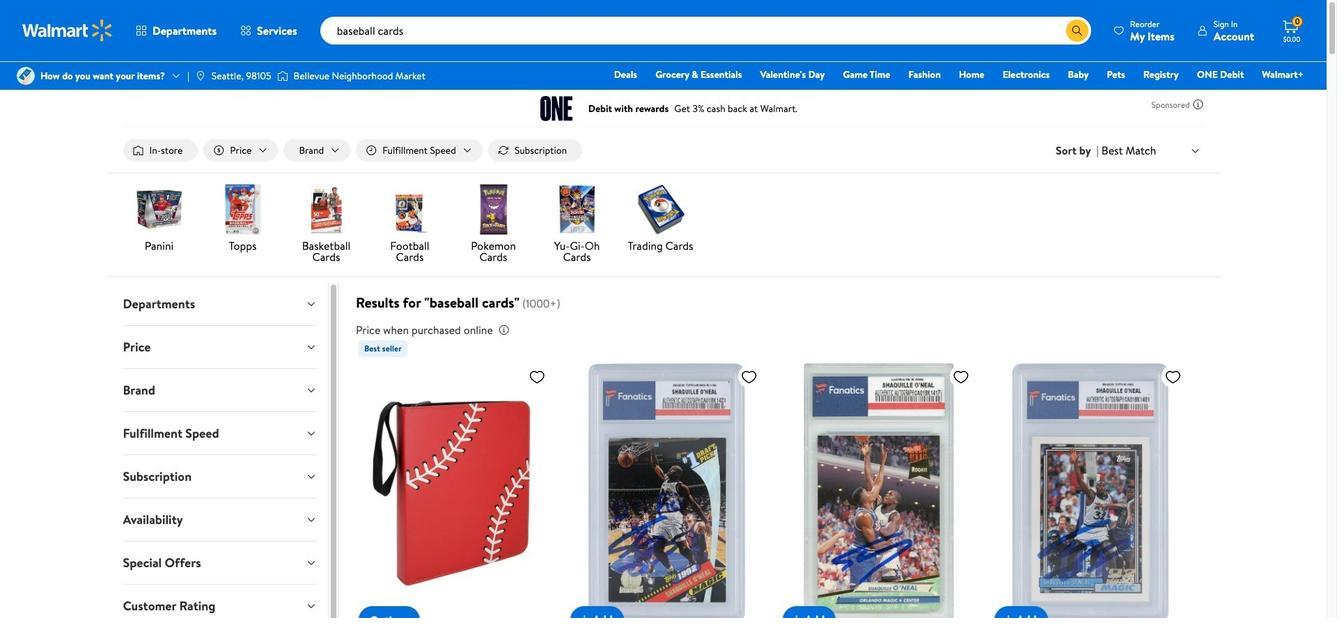 Task type: locate. For each thing, give the bounding box(es) containing it.
 image
[[277, 69, 288, 83], [195, 70, 206, 82]]

 image
[[17, 67, 35, 85]]

add to cart image
[[576, 612, 593, 619], [788, 612, 805, 619]]

1 horizontal spatial add to cart image
[[788, 612, 805, 619]]

sign in to add to favorites list, neatotek spark dual-sided baseball cards binder - 40 pages, 720 pockets, organize and protect your sports collection with trading card sleeves and holder, red image
[[529, 369, 546, 386]]

6 tab from the top
[[112, 499, 328, 541]]

0 horizontal spatial  image
[[195, 70, 206, 82]]

7 tab from the top
[[112, 542, 328, 585]]

4 tab from the top
[[112, 413, 328, 455]]

1 add to cart image from the left
[[576, 612, 593, 619]]

2 add to cart image from the left
[[788, 612, 805, 619]]

ad disclaimer and feedback image
[[1193, 99, 1204, 110]]

5 tab from the top
[[112, 456, 328, 498]]

sign in to add to favorites list, shaquille o'neal orlando magic autographed 1992 ultra rc #328 card - fleer - fanatics authentic certified image
[[953, 369, 970, 386]]

3 tab from the top
[[112, 369, 328, 412]]

shaquille o'neal orlando magic autographed 1992 topps archives # draft pick rc #150 inscribed card - topps - fanatics authentic certified image
[[571, 363, 763, 619]]

sort and filter section element
[[106, 128, 1221, 173]]

walmart image
[[22, 20, 113, 42]]

football cards image
[[385, 185, 435, 235]]

0 horizontal spatial add to cart image
[[576, 612, 593, 619]]

basketball cards image
[[301, 185, 352, 235]]

clear search field text image
[[1050, 25, 1061, 36]]

tab
[[112, 283, 328, 325], [112, 326, 328, 369], [112, 369, 328, 412], [112, 413, 328, 455], [112, 456, 328, 498], [112, 499, 328, 541], [112, 542, 328, 585], [112, 585, 328, 619]]

topps image
[[218, 185, 268, 235]]

shaquille o'neal orlando magic autographed 1992 topps rc #362 card - topps - fanatics authentic certified image
[[995, 363, 1188, 619]]

sign in to add to favorites list, shaquille o'neal orlando magic autographed 1992 topps rc #362 card - topps - fanatics authentic certified image
[[1165, 369, 1182, 386]]

pokemon cards image
[[469, 185, 519, 235]]



Task type: describe. For each thing, give the bounding box(es) containing it.
sort by best match image
[[1190, 145, 1202, 157]]

sign in to add to favorites list, shaquille o'neal orlando magic autographed 1992 topps archives # draft pick rc #150 inscribed card - topps - fanatics authentic certified image
[[741, 369, 758, 386]]

1 horizontal spatial  image
[[277, 69, 288, 83]]

panini image
[[134, 185, 184, 235]]

add to cart image
[[1001, 612, 1017, 619]]

Walmart Site-Wide search field
[[320, 17, 1092, 45]]

trading cards image
[[636, 185, 686, 235]]

1 tab from the top
[[112, 283, 328, 325]]

Search search field
[[320, 17, 1092, 45]]

shaquille o'neal orlando magic autographed 1992 ultra rc #328 card - fleer - fanatics authentic certified image
[[783, 363, 975, 619]]

neatotek spark dual-sided baseball cards binder - 40 pages, 720 pockets, organize and protect your sports collection with trading card sleeves and holder, red image
[[359, 363, 551, 619]]

legal information image
[[499, 325, 510, 336]]

add to cart image for shaquille o'neal orlando magic autographed 1992 topps archives # draft pick rc #150 inscribed card - topps - fanatics authentic certified 'image'
[[576, 612, 593, 619]]

add to cart image for shaquille o'neal orlando magic autographed 1992 ultra rc #328 card - fleer - fanatics authentic certified "image"
[[788, 612, 805, 619]]

2 tab from the top
[[112, 326, 328, 369]]

search icon image
[[1072, 25, 1083, 36]]

yu-gi-oh cards image
[[552, 185, 602, 235]]

8 tab from the top
[[112, 585, 328, 619]]



Task type: vqa. For each thing, say whether or not it's contained in the screenshot.
topmost posted
no



